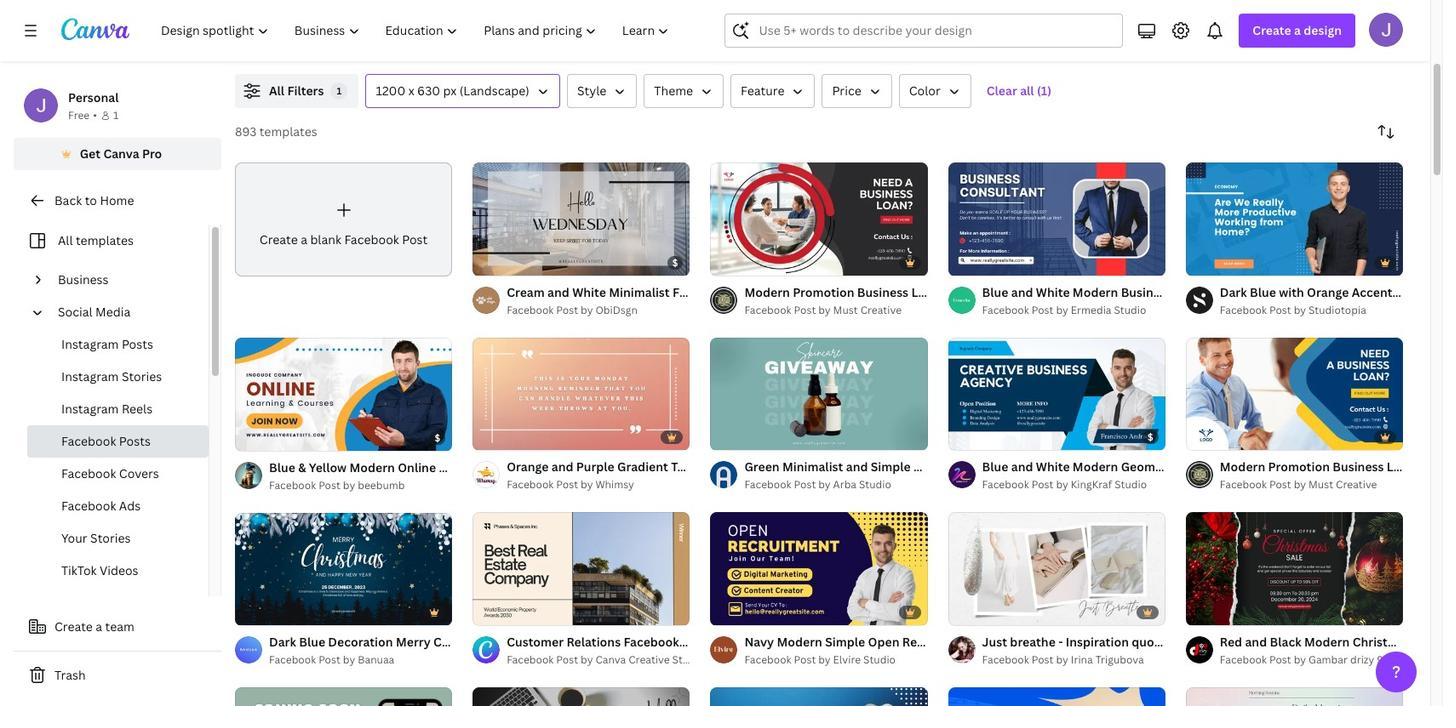 Task type: describe. For each thing, give the bounding box(es) containing it.
create a team button
[[14, 610, 221, 644]]

recruitment
[[902, 634, 975, 651]]

promotion for modern promotion business loan agency facebook post
[[793, 284, 854, 300]]

blue and white modern business consultant facebook post image
[[948, 162, 1165, 276]]

facebook post by irina trigubova link
[[982, 652, 1165, 669]]

theme
[[654, 83, 693, 99]]

and for red and black modern christmas sale f
[[1245, 634, 1267, 651]]

reminder
[[725, 459, 781, 475]]

$ for blue and white modern geometric shapes facebook post
[[1148, 431, 1153, 444]]

tiktok videos link
[[27, 555, 209, 587]]

create for create a team
[[54, 619, 93, 635]]

facebook post by banuaa link
[[269, 652, 452, 669]]

open
[[868, 634, 899, 651]]

blue and white modern business consultant facebook post facebook post by ermedia studio
[[982, 284, 1326, 317]]

modern promotion business loan agency facebook post image for modern promotion business loan agency facebook post
[[710, 162, 928, 276]]

modern inside red and black modern christmas sale f facebook post by gambar drizy 99
[[1304, 634, 1350, 651]]

color button
[[899, 74, 971, 108]]

orange and purple gradient textured reminder facebook post link
[[507, 458, 868, 477]]

facebook post by studiotopia link
[[1220, 302, 1403, 319]]

a for design
[[1294, 22, 1301, 38]]

post inside modern promotion business loan agen facebook post by must creative
[[1269, 478, 1291, 492]]

modern promotion business loan agency facebook post link
[[744, 283, 1072, 302]]

by up black & white minimalist hello monday greeting facebook post image
[[581, 653, 593, 668]]

just breathe -  inspiration quote facebook post daily plan link
[[982, 633, 1313, 652]]

by left obidsgn
[[581, 303, 593, 317]]

covers
[[119, 466, 159, 482]]

breathe
[[1010, 634, 1055, 651]]

orange
[[507, 459, 549, 475]]

instagram reels link
[[27, 393, 209, 426]]

loan for agency
[[911, 284, 940, 300]]

all templates link
[[24, 225, 198, 257]]

modern inside blue and white modern geometric shapes facebook post facebook post by kingkraf studio
[[1073, 459, 1118, 475]]

trigubova
[[1095, 653, 1144, 668]]

business inside blue and white modern business consultant facebook post facebook post by ermedia studio
[[1121, 284, 1172, 300]]

top level navigation element
[[150, 14, 684, 48]]

must inside modern promotion business loan agen facebook post by must creative
[[1308, 478, 1333, 492]]

sale
[[1414, 634, 1439, 651]]

business up social
[[58, 272, 109, 288]]

navy modern simple open recruitment facebook post facebook post by elvire studio
[[744, 634, 1062, 668]]

by inside navy modern simple open recruitment facebook post facebook post by elvire studio
[[818, 653, 831, 668]]

navy modern simple open recruitment facebook post image
[[710, 512, 928, 626]]

to
[[85, 192, 97, 209]]

Search search field
[[759, 14, 1112, 47]]

facebook post by obidsgn
[[507, 303, 638, 317]]

facebook post by kingkraf studio link
[[982, 477, 1165, 494]]

courses
[[439, 459, 486, 476]]

and inside "green minimalist and simple skincare giveaway facebook post facebook post by arba studio"
[[846, 459, 868, 475]]

&
[[298, 459, 306, 476]]

business link
[[51, 264, 198, 296]]

studio for business
[[1114, 303, 1146, 317]]

design
[[1304, 22, 1342, 38]]

facebook post by beebumb link
[[269, 477, 452, 494]]

facebook posts
[[61, 433, 151, 450]]

all filters
[[269, 83, 324, 99]]

stories for instagram stories
[[122, 369, 162, 385]]

blue for blue and white modern business consultant facebook post
[[982, 284, 1008, 300]]

modern promotion business loan agency facebook post image for modern promotion business loan agen
[[1186, 337, 1403, 451]]

just breathe -  inspiration quote facebook post daily plan facebook post by irina trigubova
[[982, 634, 1313, 668]]

and for orange and purple gradient textured reminder facebook post
[[551, 459, 573, 475]]

white for business
[[1036, 284, 1070, 300]]

facebook post by arba studio link
[[744, 477, 928, 494]]

loan for agen
[[1387, 459, 1415, 475]]

navy modern simple open recruitment facebook post link
[[744, 633, 1062, 652]]

modern inside navy modern simple open recruitment facebook post facebook post by elvire studio
[[777, 634, 822, 651]]

clear all (1)
[[987, 83, 1051, 99]]

facebook post by studiotopia
[[1220, 303, 1366, 317]]

facebook post by canva creative studio
[[507, 653, 705, 668]]

yellow
[[309, 459, 347, 476]]

create a blank facebook post element
[[235, 163, 452, 277]]

black
[[1270, 634, 1301, 651]]

business inside modern promotion business loan agen facebook post by must creative
[[1333, 459, 1384, 475]]

facebook inside modern promotion business loan agen facebook post by must creative
[[1220, 478, 1267, 492]]

gambar
[[1308, 653, 1348, 668]]

social media link
[[51, 296, 198, 329]]

launch facebook post in cobalt chic photocentric frames style image
[[948, 687, 1165, 707]]

893
[[235, 123, 257, 140]]

1200 x 630 px (landscape) button
[[366, 74, 560, 108]]

all templates
[[58, 232, 134, 249]]

by inside modern promotion business loan agen facebook post by must creative
[[1294, 478, 1306, 492]]

tiktok
[[61, 563, 97, 579]]

by inside orange and purple gradient textured reminder facebook post facebook post by whimsy
[[581, 478, 593, 492]]

trash
[[54, 667, 86, 684]]

stories for your stories
[[90, 530, 131, 547]]

your stories link
[[27, 523, 209, 555]]

893 templates
[[235, 123, 317, 140]]

your
[[61, 530, 87, 547]]

blank
[[310, 232, 341, 248]]

jacob simon image
[[1369, 13, 1403, 47]]

create for create a blank facebook post
[[260, 232, 298, 248]]

banuaa
[[358, 653, 394, 668]]

minimalist
[[782, 459, 843, 475]]

modern promotion business loan agen link
[[1220, 458, 1443, 477]]

create a design button
[[1239, 14, 1355, 48]]

feature button
[[731, 74, 815, 108]]

f
[[1442, 634, 1443, 651]]

(landscape)
[[460, 83, 529, 99]]

facebook post by whimsy link
[[507, 477, 690, 494]]

and for blue and white modern geometric shapes facebook post
[[1011, 459, 1033, 475]]

create a team
[[54, 619, 134, 635]]

instagram reels
[[61, 401, 152, 417]]

back to home link
[[14, 184, 221, 218]]

px
[[443, 83, 457, 99]]

pro
[[142, 146, 162, 162]]

agency
[[943, 284, 985, 300]]

create a blank facebook post link
[[235, 163, 452, 277]]

christmas
[[1352, 634, 1411, 651]]

green minimalist and simple skincare giveaway facebook post link
[[744, 458, 1108, 477]]

green minimalist and simple skincare giveaway facebook post image
[[710, 337, 928, 451]]

dark blue with orange accent modern economic newsroom facebook post image
[[1186, 162, 1403, 276]]

instagram for instagram reels
[[61, 401, 119, 417]]

social
[[58, 304, 92, 320]]

templates for all templates
[[76, 232, 134, 249]]

creative inside modern promotion business loan agency facebook post facebook post by must creative
[[860, 303, 902, 317]]

modern promotion business loan agen facebook post by must creative
[[1220, 459, 1443, 492]]

geometric
[[1121, 459, 1182, 475]]

instagram for instagram posts
[[61, 336, 119, 352]]

personal
[[68, 89, 119, 106]]

by inside red and black modern christmas sale f facebook post by gambar drizy 99
[[1294, 653, 1306, 668]]

posts for instagram posts
[[122, 336, 153, 352]]

instagram stories link
[[27, 361, 209, 393]]

color
[[909, 83, 941, 99]]

studio inside navy modern simple open recruitment facebook post facebook post by elvire studio
[[863, 653, 896, 668]]

0 horizontal spatial creative
[[628, 653, 670, 668]]

just breathe -  inspiration quote facebook post daily plan image
[[948, 512, 1165, 626]]



Task type: vqa. For each thing, say whether or not it's contained in the screenshot.
Images.
no



Task type: locate. For each thing, give the bounding box(es) containing it.
instagram down social media
[[61, 336, 119, 352]]

1 vertical spatial create
[[260, 232, 298, 248]]

by left elvire
[[818, 653, 831, 668]]

$ for blue & yellow modern online courses facebook post
[[435, 431, 440, 444]]

and inside blue and white modern business consultant facebook post facebook post by ermedia studio
[[1011, 284, 1033, 300]]

by down -
[[1056, 653, 1068, 668]]

posts for facebook posts
[[119, 433, 151, 450]]

and inside blue and white modern geometric shapes facebook post facebook post by kingkraf studio
[[1011, 459, 1033, 475]]

all down back
[[58, 232, 73, 249]]

red and black modern christmas sale f facebook post by gambar drizy 99
[[1220, 634, 1443, 668]]

1 horizontal spatial create
[[260, 232, 298, 248]]

clear all (1) button
[[978, 74, 1060, 108]]

create left blank
[[260, 232, 298, 248]]

create a design
[[1253, 22, 1342, 38]]

•
[[93, 108, 97, 123]]

1
[[337, 84, 342, 97], [113, 108, 119, 123]]

0 horizontal spatial canva
[[103, 146, 139, 162]]

0 vertical spatial white
[[1036, 284, 1070, 300]]

studiotopia
[[1308, 303, 1366, 317]]

0 vertical spatial creative
[[860, 303, 902, 317]]

1 vertical spatial must
[[1308, 478, 1333, 492]]

simple inside "green minimalist and simple skincare giveaway facebook post facebook post by arba studio"
[[871, 459, 911, 475]]

0 vertical spatial a
[[1294, 22, 1301, 38]]

templates down the back to home
[[76, 232, 134, 249]]

a inside button
[[96, 619, 102, 635]]

facebook ads link
[[27, 490, 209, 523]]

modern promotion business loan agency facebook post facebook post by must creative
[[744, 284, 1072, 317]]

1 vertical spatial canva
[[595, 653, 626, 668]]

modern inside "blue & yellow modern online courses facebook post facebook post by beebumb"
[[349, 459, 395, 476]]

posts down social media link
[[122, 336, 153, 352]]

None search field
[[725, 14, 1123, 48]]

plan
[[1287, 634, 1313, 651]]

a left team
[[96, 619, 102, 635]]

online
[[398, 459, 436, 476]]

purple and pastel pink gradient morning checklist facebook post image
[[1186, 687, 1403, 707]]

all for all templates
[[58, 232, 73, 249]]

1 vertical spatial templates
[[76, 232, 134, 249]]

1 vertical spatial simple
[[825, 634, 865, 651]]

1 horizontal spatial facebook post by must creative link
[[1220, 477, 1403, 494]]

1 horizontal spatial creative
[[860, 303, 902, 317]]

1 vertical spatial instagram
[[61, 369, 119, 385]]

1 horizontal spatial 1
[[337, 84, 342, 97]]

1 horizontal spatial $
[[672, 256, 678, 269]]

a for team
[[96, 619, 102, 635]]

reels
[[122, 401, 152, 417]]

0 vertical spatial must
[[833, 303, 858, 317]]

1 horizontal spatial canva
[[595, 653, 626, 668]]

team
[[105, 619, 134, 635]]

1 right 'filters'
[[337, 84, 342, 97]]

facebook post by banuaa
[[269, 653, 394, 668]]

blue & yellow modern online courses facebook post image
[[235, 337, 452, 451]]

templates for 893 templates
[[259, 123, 317, 140]]

2 horizontal spatial creative
[[1336, 478, 1377, 492]]

0 vertical spatial facebook post by must creative link
[[744, 302, 928, 319]]

1 horizontal spatial simple
[[871, 459, 911, 475]]

simple left skincare
[[871, 459, 911, 475]]

posts down reels
[[119, 433, 151, 450]]

0 horizontal spatial simple
[[825, 634, 865, 651]]

loan left agen
[[1387, 459, 1415, 475]]

post
[[1227, 634, 1253, 651]]

1 vertical spatial modern promotion business loan agency facebook post image
[[1186, 337, 1403, 451]]

1 horizontal spatial a
[[301, 232, 307, 248]]

blue and white modern geometric shapes facebook post image
[[948, 337, 1165, 451]]

1 horizontal spatial loan
[[1387, 459, 1415, 475]]

by down plan
[[1294, 653, 1306, 668]]

and for blue and white modern business consultant facebook post
[[1011, 284, 1033, 300]]

studio inside blue and white modern business consultant facebook post facebook post by ermedia studio
[[1114, 303, 1146, 317]]

create inside dropdown button
[[1253, 22, 1291, 38]]

1 vertical spatial white
[[1036, 459, 1070, 475]]

by left 'studiotopia'
[[1294, 303, 1306, 317]]

business left agen
[[1333, 459, 1384, 475]]

creative down modern promotion business loan agency facebook post link
[[860, 303, 902, 317]]

loan
[[911, 284, 940, 300], [1387, 459, 1415, 475]]

0 vertical spatial templates
[[259, 123, 317, 140]]

blue inside blue and white modern geometric shapes facebook post facebook post by kingkraf studio
[[982, 459, 1008, 475]]

facebook ads
[[61, 498, 141, 514]]

1 horizontal spatial modern promotion business loan agency facebook post image
[[1186, 337, 1403, 451]]

by down the yellow
[[343, 478, 355, 493]]

textured
[[671, 459, 722, 475]]

modern promotion business loan agency facebook post image
[[710, 162, 928, 276], [1186, 337, 1403, 451]]

0 vertical spatial 1
[[337, 84, 342, 97]]

home
[[100, 192, 134, 209]]

canva up black & white minimalist hello monday greeting facebook post image
[[595, 653, 626, 668]]

drizy
[[1350, 653, 1374, 668]]

by left arba
[[818, 478, 831, 492]]

facebook post by must creative link for modern promotion business loan agen
[[1220, 477, 1403, 494]]

trash link
[[14, 659, 221, 693]]

daily
[[1256, 634, 1284, 651]]

blue and white modern geometric shapes facebook post link
[[982, 458, 1314, 477]]

0 horizontal spatial $
[[435, 431, 440, 444]]

simple inside navy modern simple open recruitment facebook post facebook post by elvire studio
[[825, 634, 865, 651]]

studio
[[1114, 303, 1146, 317], [859, 478, 891, 492], [1115, 478, 1147, 492], [672, 653, 705, 668], [863, 653, 896, 668]]

0 horizontal spatial modern promotion business loan agency facebook post image
[[710, 162, 928, 276]]

1200
[[376, 83, 405, 99]]

red and black modern christmas sale facebook post image
[[1186, 512, 1403, 626]]

white up the facebook post by ermedia studio 'link'
[[1036, 284, 1070, 300]]

630
[[417, 83, 440, 99]]

by inside blue and white modern geometric shapes facebook post facebook post by kingkraf studio
[[1056, 478, 1068, 492]]

0 horizontal spatial promotion
[[793, 284, 854, 300]]

by inside "green minimalist and simple skincare giveaway facebook post facebook post by arba studio"
[[818, 478, 831, 492]]

0 horizontal spatial must
[[833, 303, 858, 317]]

0 vertical spatial modern promotion business loan agency facebook post image
[[710, 162, 928, 276]]

1 vertical spatial stories
[[90, 530, 131, 547]]

modern inside modern promotion business loan agency facebook post facebook post by must creative
[[744, 284, 790, 300]]

1 filter options selected element
[[331, 83, 348, 100]]

blue right skincare
[[982, 459, 1008, 475]]

must down modern promotion business loan agency facebook post link
[[833, 303, 858, 317]]

feature
[[741, 83, 784, 99]]

by inside the just breathe -  inspiration quote facebook post daily plan facebook post by irina trigubova
[[1056, 653, 1068, 668]]

1 vertical spatial 1
[[113, 108, 119, 123]]

2 white from the top
[[1036, 459, 1070, 475]]

0 vertical spatial create
[[1253, 22, 1291, 38]]

create left team
[[54, 619, 93, 635]]

by down purple
[[581, 478, 593, 492]]

white inside blue and white modern business consultant facebook post facebook post by ermedia studio
[[1036, 284, 1070, 300]]

1 vertical spatial loan
[[1387, 459, 1415, 475]]

dark blue decoration merry christmas facebook post (landscape) image
[[235, 513, 452, 627]]

all
[[269, 83, 284, 99], [58, 232, 73, 249]]

loan inside modern promotion business loan agen facebook post by must creative
[[1387, 459, 1415, 475]]

0 vertical spatial promotion
[[793, 284, 854, 300]]

canva
[[103, 146, 139, 162], [595, 653, 626, 668]]

business left agency
[[857, 284, 908, 300]]

simple up elvire
[[825, 634, 865, 651]]

business inside modern promotion business loan agency facebook post facebook post by must creative
[[857, 284, 908, 300]]

theme button
[[644, 74, 724, 108]]

post inside the just breathe -  inspiration quote facebook post daily plan facebook post by irina trigubova
[[1032, 653, 1054, 668]]

creative inside modern promotion business loan agen facebook post by must creative
[[1336, 478, 1377, 492]]

0 vertical spatial instagram
[[61, 336, 119, 352]]

-
[[1058, 634, 1063, 651]]

clear
[[987, 83, 1017, 99]]

2 horizontal spatial create
[[1253, 22, 1291, 38]]

(1)
[[1037, 83, 1051, 99]]

1 vertical spatial all
[[58, 232, 73, 249]]

0 horizontal spatial 1
[[113, 108, 119, 123]]

white inside blue and white modern geometric shapes facebook post facebook post by kingkraf studio
[[1036, 459, 1070, 475]]

by left ermedia
[[1056, 303, 1068, 317]]

facebook post by ermedia studio link
[[982, 302, 1165, 319]]

facebook post by elvire studio link
[[744, 652, 928, 669]]

business left consultant
[[1121, 284, 1172, 300]]

0 vertical spatial stories
[[122, 369, 162, 385]]

and up facebook post by kingkraf studio 'link'
[[1011, 459, 1033, 475]]

loan inside modern promotion business loan agency facebook post facebook post by must creative
[[911, 284, 940, 300]]

by up green minimalist and simple skincare giveaway facebook post image
[[818, 303, 831, 317]]

facebook post by must creative link
[[744, 302, 928, 319], [1220, 477, 1403, 494]]

whimsy
[[595, 478, 634, 492]]

blue for blue and white modern geometric shapes facebook post
[[982, 459, 1008, 475]]

social media
[[58, 304, 131, 320]]

facebook covers
[[61, 466, 159, 482]]

white for geometric
[[1036, 459, 1070, 475]]

by inside modern promotion business loan agency facebook post facebook post by must creative
[[818, 303, 831, 317]]

2 horizontal spatial $
[[1148, 431, 1153, 444]]

facebook post by must creative link for modern promotion business loan agency facebook post
[[744, 302, 928, 319]]

instagram posts link
[[27, 329, 209, 361]]

white
[[1036, 284, 1070, 300], [1036, 459, 1070, 475]]

green
[[744, 459, 779, 475]]

by inside "blue & yellow modern online courses facebook post facebook post by beebumb"
[[343, 478, 355, 493]]

instagram up instagram reels on the left bottom of the page
[[61, 369, 119, 385]]

facebook post by gambar drizy 99 link
[[1220, 652, 1403, 669]]

1 horizontal spatial must
[[1308, 478, 1333, 492]]

blue inside "blue & yellow modern online courses facebook post facebook post by beebumb"
[[269, 459, 295, 476]]

2 instagram from the top
[[61, 369, 119, 385]]

must inside modern promotion business loan agency facebook post facebook post by must creative
[[833, 303, 858, 317]]

templates down all filters
[[259, 123, 317, 140]]

studio for skincare
[[859, 478, 891, 492]]

0 vertical spatial simple
[[871, 459, 911, 475]]

0 horizontal spatial templates
[[76, 232, 134, 249]]

get
[[80, 146, 100, 162]]

a
[[1294, 22, 1301, 38], [301, 232, 307, 248], [96, 619, 102, 635]]

all for all filters
[[269, 83, 284, 99]]

2 vertical spatial a
[[96, 619, 102, 635]]

1 vertical spatial promotion
[[1268, 459, 1330, 475]]

0 horizontal spatial loan
[[911, 284, 940, 300]]

blue for blue & yellow modern online courses facebook post
[[269, 459, 295, 476]]

create left design
[[1253, 22, 1291, 38]]

back to home
[[54, 192, 134, 209]]

0 horizontal spatial a
[[96, 619, 102, 635]]

facebook post by obidsgn link
[[507, 302, 690, 319]]

1 horizontal spatial all
[[269, 83, 284, 99]]

post inside red and black modern christmas sale f facebook post by gambar drizy 99
[[1269, 653, 1291, 668]]

and up the facebook post by ermedia studio 'link'
[[1011, 284, 1033, 300]]

0 horizontal spatial create
[[54, 619, 93, 635]]

0 vertical spatial loan
[[911, 284, 940, 300]]

and inside orange and purple gradient textured reminder facebook post facebook post by whimsy
[[551, 459, 573, 475]]

your stories
[[61, 530, 131, 547]]

0 vertical spatial posts
[[122, 336, 153, 352]]

a left blank
[[301, 232, 307, 248]]

studio for geometric
[[1115, 478, 1147, 492]]

3 instagram from the top
[[61, 401, 119, 417]]

blue modern professional businessman facebook post image
[[710, 687, 928, 707]]

red and black modern christmas sale f link
[[1220, 633, 1443, 652]]

get canva pro
[[80, 146, 162, 162]]

canva left pro
[[103, 146, 139, 162]]

a for blank
[[301, 232, 307, 248]]

1 vertical spatial facebook post by must creative link
[[1220, 477, 1403, 494]]

1 white from the top
[[1036, 284, 1070, 300]]

loan left agency
[[911, 284, 940, 300]]

inspiration
[[1066, 634, 1129, 651]]

free •
[[68, 108, 97, 123]]

instagram up 'facebook posts'
[[61, 401, 119, 417]]

1 horizontal spatial promotion
[[1268, 459, 1330, 475]]

quote
[[1132, 634, 1166, 651]]

promotion for modern promotion business loan agen
[[1268, 459, 1330, 475]]

must down modern promotion business loan agen link
[[1308, 478, 1333, 492]]

all left 'filters'
[[269, 83, 284, 99]]

orange and purple gradient textured reminder facebook post image
[[473, 337, 690, 451]]

cream and white minimalist full photo hello wednesday facebook post image
[[473, 162, 690, 276]]

modern
[[744, 284, 790, 300], [1073, 284, 1118, 300], [1073, 459, 1118, 475], [1220, 459, 1265, 475], [349, 459, 395, 476], [777, 634, 822, 651], [1304, 634, 1350, 651]]

black & white minimalist hello monday greeting facebook post image
[[473, 687, 690, 707]]

irina
[[1071, 653, 1093, 668]]

gradient
[[617, 459, 668, 475]]

1 horizontal spatial templates
[[259, 123, 317, 140]]

$
[[672, 256, 678, 269], [1148, 431, 1153, 444], [435, 431, 440, 444]]

promotion
[[793, 284, 854, 300], [1268, 459, 1330, 475]]

studio inside "green minimalist and simple skincare giveaway facebook post facebook post by arba studio"
[[859, 478, 891, 492]]

by down modern promotion business loan agen link
[[1294, 478, 1306, 492]]

by left banuaa
[[343, 653, 355, 668]]

canva inside button
[[103, 146, 139, 162]]

0 vertical spatial all
[[269, 83, 284, 99]]

creative up black & white minimalist hello monday greeting facebook post image
[[628, 653, 670, 668]]

2 horizontal spatial a
[[1294, 22, 1301, 38]]

Sort by button
[[1369, 115, 1403, 149]]

stories down facebook ads link
[[90, 530, 131, 547]]

and right red
[[1245, 634, 1267, 651]]

by left kingkraf
[[1056, 478, 1068, 492]]

a inside dropdown button
[[1294, 22, 1301, 38]]

1 vertical spatial posts
[[119, 433, 151, 450]]

1 right '•'
[[113, 108, 119, 123]]

posts
[[122, 336, 153, 352], [119, 433, 151, 450]]

1 instagram from the top
[[61, 336, 119, 352]]

2 vertical spatial creative
[[628, 653, 670, 668]]

promotion inside modern promotion business loan agency facebook post facebook post by must creative
[[793, 284, 854, 300]]

agen
[[1418, 459, 1443, 475]]

videos
[[100, 563, 138, 579]]

modern inside modern promotion business loan agen facebook post by must creative
[[1220, 459, 1265, 475]]

purple
[[576, 459, 614, 475]]

2 vertical spatial instagram
[[61, 401, 119, 417]]

creative down modern promotion business loan agen link
[[1336, 478, 1377, 492]]

just
[[982, 634, 1007, 651]]

instagram for instagram stories
[[61, 369, 119, 385]]

blue up the facebook post by ermedia studio 'link'
[[982, 284, 1008, 300]]

get canva pro button
[[14, 138, 221, 170]]

back
[[54, 192, 82, 209]]

stories
[[122, 369, 162, 385], [90, 530, 131, 547]]

blue left &
[[269, 459, 295, 476]]

2 vertical spatial create
[[54, 619, 93, 635]]

instagram posts
[[61, 336, 153, 352]]

customer relations facebook post in cream beige black warm & modern style image
[[473, 512, 690, 626]]

by
[[581, 303, 593, 317], [818, 303, 831, 317], [1056, 303, 1068, 317], [1294, 303, 1306, 317], [581, 478, 593, 492], [818, 478, 831, 492], [1056, 478, 1068, 492], [1294, 478, 1306, 492], [343, 478, 355, 493], [581, 653, 593, 668], [818, 653, 831, 668], [1056, 653, 1068, 668], [1294, 653, 1306, 668], [343, 653, 355, 668]]

1 inside 'element'
[[337, 84, 342, 97]]

blue inside blue and white modern business consultant facebook post facebook post by ermedia studio
[[982, 284, 1008, 300]]

studio inside blue and white modern geometric shapes facebook post facebook post by kingkraf studio
[[1115, 478, 1147, 492]]

create
[[1253, 22, 1291, 38], [260, 232, 298, 248], [54, 619, 93, 635]]

by inside blue and white modern business consultant facebook post facebook post by ermedia studio
[[1056, 303, 1068, 317]]

0 horizontal spatial all
[[58, 232, 73, 249]]

a left design
[[1294, 22, 1301, 38]]

0 horizontal spatial facebook post by must creative link
[[744, 302, 928, 319]]

0 vertical spatial canva
[[103, 146, 139, 162]]

1 vertical spatial a
[[301, 232, 307, 248]]

create inside button
[[54, 619, 93, 635]]

and up arba
[[846, 459, 868, 475]]

modern inside blue and white modern business consultant facebook post facebook post by ermedia studio
[[1073, 284, 1118, 300]]

white up facebook post by kingkraf studio 'link'
[[1036, 459, 1070, 475]]

green beauty and feminine coming soon new collection facebook post image
[[235, 688, 452, 707]]

facebook inside red and black modern christmas sale f facebook post by gambar drizy 99
[[1220, 653, 1267, 668]]

and left purple
[[551, 459, 573, 475]]

promotion inside modern promotion business loan agen facebook post by must creative
[[1268, 459, 1330, 475]]

tiktok videos
[[61, 563, 138, 579]]

ermedia
[[1071, 303, 1111, 317]]

instagram stories
[[61, 369, 162, 385]]

stories up reels
[[122, 369, 162, 385]]

and inside red and black modern christmas sale f facebook post by gambar drizy 99
[[1245, 634, 1267, 651]]

1 vertical spatial creative
[[1336, 478, 1377, 492]]

blue and white modern geometric shapes facebook post facebook post by kingkraf studio
[[982, 459, 1314, 492]]

create for create a design
[[1253, 22, 1291, 38]]

green minimalist and simple skincare giveaway facebook post facebook post by arba studio
[[744, 459, 1108, 492]]



